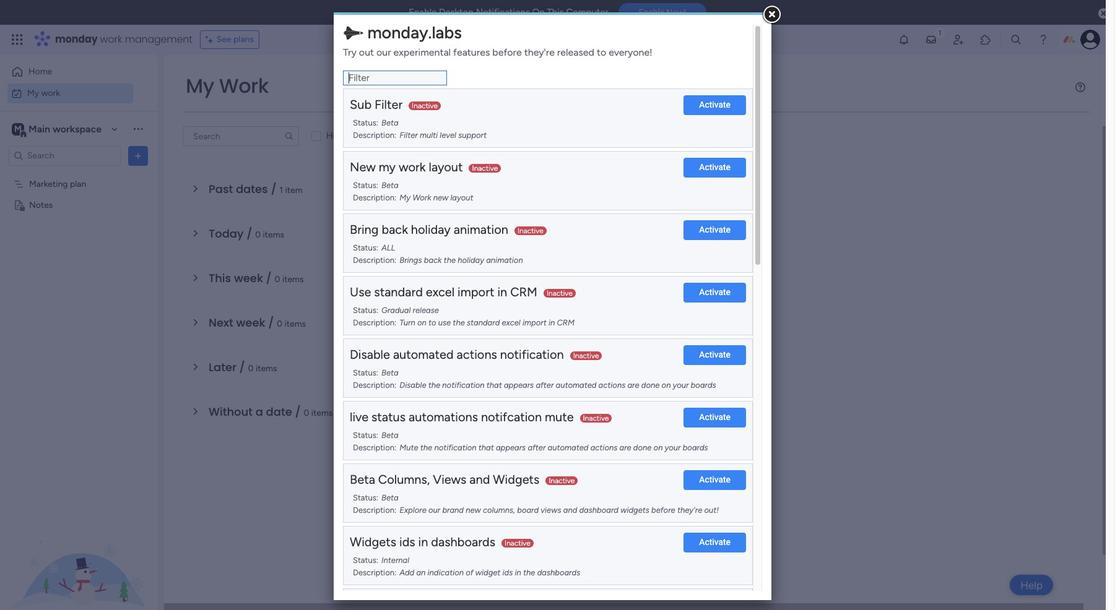 Task type: describe. For each thing, give the bounding box(es) containing it.
the inside status: all description: brings back the holiday animation
[[444, 256, 456, 265]]

beta for status
[[382, 431, 399, 440]]

boards for mute
[[683, 443, 708, 453]]

your for mute
[[665, 443, 681, 453]]

dates
[[236, 181, 268, 197]]

live status automations notifcation mute inactive
[[350, 410, 609, 425]]

features
[[453, 46, 490, 58]]

excel inside status: gradual release description: turn on to use the standard excel import in crm
[[502, 318, 521, 327]]

beta for automated
[[382, 369, 399, 378]]

past dates / 1 item
[[209, 181, 303, 197]]

0 inside this week / 0 items
[[275, 274, 280, 285]]

status: for use
[[353, 306, 378, 315]]

brings
[[400, 256, 422, 265]]

my work
[[186, 72, 269, 100]]

item
[[285, 185, 303, 196]]

my work
[[27, 88, 60, 98]]

inactive inside the new my work layout inactive
[[472, 164, 498, 173]]

1 vertical spatial widgets
[[350, 535, 396, 550]]

description: for new
[[353, 193, 397, 202]]

activate button for and
[[684, 471, 746, 491]]

released
[[557, 46, 595, 58]]

notes
[[29, 200, 53, 210]]

home button
[[7, 62, 133, 82]]

search image
[[284, 131, 294, 141]]

hide
[[326, 131, 345, 141]]

gradual
[[382, 306, 411, 315]]

help
[[1021, 579, 1043, 592]]

our inside status: beta description: explore our brand new columns, board views and dashboard widgets before they're out!
[[429, 506, 441, 515]]

activate button for notifcation
[[684, 408, 746, 428]]

a
[[256, 405, 263, 420]]

without a date / 0 items
[[209, 405, 333, 420]]

sub
[[350, 97, 372, 112]]

status: beta description: filter multi level support
[[353, 118, 487, 140]]

activate for layout
[[700, 163, 731, 172]]

0 vertical spatial automated
[[393, 348, 454, 362]]

and inside status: beta description: explore our brand new columns, board views and dashboard widgets before they're out!
[[564, 506, 578, 515]]

that for notifcation
[[479, 443, 494, 453]]

1 image
[[935, 25, 946, 39]]

enable now!
[[639, 8, 686, 17]]

inactive inside sub filter inactive
[[412, 102, 438, 110]]

beta left columns,
[[350, 473, 375, 488]]

plans
[[234, 34, 254, 45]]

Search in workspace field
[[26, 149, 103, 163]]

activate button for animation
[[684, 221, 746, 240]]

description: for widgets
[[353, 568, 397, 578]]

m
[[14, 124, 22, 134]]

plan
[[70, 179, 86, 189]]

use standard excel import in crm inactive
[[350, 285, 573, 300]]

see plans button
[[200, 30, 260, 49]]

in up status: gradual release description: turn on to use the standard excel import in crm
[[498, 285, 507, 300]]

your for inactive
[[673, 381, 689, 390]]

0 vertical spatial our
[[377, 46, 391, 58]]

done for disable automated actions notification
[[642, 381, 660, 390]]

brand
[[443, 506, 464, 515]]

columns,
[[483, 506, 515, 515]]

on
[[533, 7, 545, 18]]

enable now! button
[[619, 3, 707, 22]]

week for this
[[234, 271, 263, 286]]

monday
[[55, 32, 98, 46]]

crm inside status: gradual release description: turn on to use the standard excel import in crm
[[557, 318, 575, 327]]

1
[[280, 185, 283, 196]]

/ left "1"
[[271, 181, 277, 197]]

inactive inside disable automated actions notification inactive
[[573, 352, 599, 361]]

help image
[[1038, 33, 1050, 46]]

1 horizontal spatial this
[[547, 7, 564, 18]]

to inside status: gradual release description: turn on to use the standard excel import in crm
[[429, 318, 436, 327]]

actions for notifcation
[[591, 443, 618, 453]]

inactive inside beta columns, views and widgets inactive
[[549, 477, 575, 486]]

status: for beta
[[353, 494, 378, 503]]

monday.labs
[[363, 22, 462, 43]]

/ right later
[[239, 360, 245, 375]]

computer
[[566, 7, 609, 18]]

status: for bring
[[353, 244, 378, 253]]

inactive inside bring back holiday animation inactive
[[518, 227, 544, 235]]

hide done items
[[326, 131, 390, 141]]

import inside status: gradual release description: turn on to use the standard excel import in crm
[[523, 318, 547, 327]]

try out our experimental features before they're released to everyone!
[[343, 46, 653, 58]]

widgets
[[621, 506, 650, 515]]

0 vertical spatial excel
[[426, 285, 455, 300]]

dashboard
[[579, 506, 619, 515]]

Filter dashboard by text search field
[[183, 126, 299, 146]]

inbox image
[[925, 33, 938, 46]]

/ right today
[[247, 226, 252, 242]]

use
[[350, 285, 371, 300]]

support
[[458, 130, 487, 140]]

after for notifcation
[[528, 443, 546, 453]]

0 vertical spatial standard
[[374, 285, 423, 300]]

desktop
[[439, 7, 474, 18]]

date
[[266, 405, 292, 420]]

description: for live
[[353, 443, 397, 453]]

description: for disable
[[353, 381, 397, 390]]

description: for beta
[[353, 506, 397, 515]]

the inside status: internal description: add an indication of widget ids in the dashboards
[[523, 568, 535, 578]]

new inside status: beta description: explore our brand new columns, board views and dashboard widgets before they're out!
[[466, 506, 481, 515]]

status: beta description: mute the notification that appears after automated actions are done on your boards
[[353, 431, 708, 453]]

notifcation
[[481, 410, 542, 425]]

my
[[379, 160, 396, 175]]

status: for sub
[[353, 118, 378, 128]]

views
[[433, 473, 467, 488]]

mute
[[545, 410, 574, 425]]

layout inside status: beta description: my work new layout
[[451, 193, 474, 202]]

see
[[217, 34, 231, 45]]

my for my work
[[186, 72, 214, 100]]

turn
[[400, 318, 415, 327]]

today / 0 items
[[209, 226, 284, 242]]

notifications image
[[898, 33, 911, 46]]

appears for notification
[[504, 381, 534, 390]]

Search features search field
[[343, 70, 447, 86]]

description: for sub
[[353, 130, 397, 140]]

items up my
[[369, 131, 390, 141]]

new my work layout inactive
[[350, 160, 498, 175]]

indication
[[428, 568, 464, 578]]

0 vertical spatial actions
[[457, 348, 497, 362]]

dapulse close image
[[1099, 7, 1109, 20]]

marketing
[[29, 179, 68, 189]]

0 inside today / 0 items
[[255, 230, 261, 240]]

status: all description: brings back the holiday animation
[[353, 244, 523, 265]]

filter inside status: beta description: filter multi level support
[[400, 130, 418, 140]]

out!
[[705, 506, 719, 515]]

widget
[[476, 568, 501, 578]]

all
[[382, 244, 395, 253]]

experimental
[[394, 46, 451, 58]]

0 horizontal spatial before
[[493, 46, 522, 58]]

this week / 0 items
[[209, 271, 304, 286]]

of
[[466, 568, 474, 578]]

beta columns, views and widgets inactive
[[350, 473, 575, 488]]

0 vertical spatial to
[[597, 46, 607, 58]]

kendall parks image
[[1081, 30, 1101, 50]]

status: beta description: explore our brand new columns, board views and dashboard widgets before they're out!
[[353, 494, 719, 515]]

later
[[209, 360, 237, 375]]

activate button for notification
[[684, 346, 746, 366]]

activate button for import
[[684, 283, 746, 303]]

after for notification
[[536, 381, 554, 390]]

customize button
[[395, 126, 462, 146]]

activate for animation
[[700, 225, 731, 235]]

my work button
[[7, 83, 133, 103]]

work for monday
[[100, 32, 122, 46]]

0 vertical spatial filter
[[375, 97, 403, 112]]

next week / 0 items
[[209, 315, 306, 331]]

0 horizontal spatial crm
[[511, 285, 538, 300]]

on inside status: gradual release description: turn on to use the standard excel import in crm
[[417, 318, 427, 327]]

0 vertical spatial notification
[[500, 348, 564, 362]]

customize
[[415, 131, 457, 141]]

main
[[28, 123, 50, 135]]

use
[[438, 318, 451, 327]]

status: internal description: add an indication of widget ids in the dashboards
[[353, 556, 581, 578]]

the inside status: beta description: mute the notification that appears after automated actions are done on your boards
[[420, 443, 432, 453]]

today
[[209, 226, 244, 242]]

notification for notifcation
[[434, 443, 477, 453]]

back inside status: all description: brings back the holiday animation
[[424, 256, 442, 265]]

enable for enable desktop notifications on this computer
[[409, 7, 437, 18]]

status: gradual release description: turn on to use the standard excel import in crm
[[353, 306, 575, 327]]

0 horizontal spatial dashboards
[[431, 535, 496, 550]]

items inside today / 0 items
[[263, 230, 284, 240]]

list box containing marketing plan
[[0, 171, 158, 383]]



Task type: locate. For each thing, give the bounding box(es) containing it.
disable inside status: beta description: disable the notification that appears after automated actions are done on your boards
[[400, 381, 427, 390]]

animation inside status: all description: brings back the holiday animation
[[486, 256, 523, 265]]

are for inactive
[[628, 381, 640, 390]]

0 horizontal spatial to
[[429, 318, 436, 327]]

the down bring back holiday animation inactive on the left top
[[444, 256, 456, 265]]

disable down gradual
[[350, 348, 390, 362]]

the inside status: gradual release description: turn on to use the standard excel import in crm
[[453, 318, 465, 327]]

ids
[[400, 535, 415, 550], [503, 568, 513, 578]]

animation up status: all description: brings back the holiday animation
[[454, 222, 509, 237]]

before right widgets
[[652, 506, 676, 515]]

boards for inactive
[[691, 381, 717, 390]]

beta down columns,
[[382, 494, 399, 503]]

2 vertical spatial work
[[399, 160, 426, 175]]

inactive
[[412, 102, 438, 110], [472, 164, 498, 173], [518, 227, 544, 235], [547, 289, 573, 298], [573, 352, 599, 361], [583, 414, 609, 423], [549, 477, 575, 486], [505, 540, 531, 548]]

disable up status
[[400, 381, 427, 390]]

automated down mute
[[548, 443, 589, 453]]

before
[[493, 46, 522, 58], [652, 506, 676, 515]]

lottie animation image
[[0, 486, 158, 611]]

past
[[209, 181, 233, 197]]

status: up live
[[353, 369, 378, 378]]

work down plans
[[219, 72, 269, 100]]

dashboards inside status: internal description: add an indication of widget ids in the dashboards
[[537, 568, 581, 578]]

5 activate button from the top
[[684, 346, 746, 366]]

1 vertical spatial excel
[[502, 318, 521, 327]]

0 horizontal spatial new
[[433, 193, 449, 202]]

work right monday
[[100, 32, 122, 46]]

they're
[[524, 46, 555, 58], [678, 506, 703, 515]]

notification up status: beta description: disable the notification that appears after automated actions are done on your boards
[[500, 348, 564, 362]]

try
[[343, 46, 357, 58]]

beta for filter
[[382, 118, 399, 128]]

level
[[440, 130, 457, 140]]

0 inside next week / 0 items
[[277, 319, 283, 330]]

back up all
[[382, 222, 408, 237]]

done inside status: beta description: mute the notification that appears after automated actions are done on your boards
[[634, 443, 652, 453]]

8 activate button from the top
[[684, 533, 746, 553]]

that down live status automations notifcation mute inactive
[[479, 443, 494, 453]]

they're inside status: beta description: explore our brand new columns, board views and dashboard widgets before they're out!
[[678, 506, 703, 515]]

0 vertical spatial work
[[219, 72, 269, 100]]

3 activate from the top
[[700, 225, 731, 235]]

3 status: from the top
[[353, 244, 378, 253]]

notifications
[[476, 7, 530, 18]]

0 horizontal spatial excel
[[426, 285, 455, 300]]

new right brand
[[466, 506, 481, 515]]

0 horizontal spatial they're
[[524, 46, 555, 58]]

0 horizontal spatial widgets
[[350, 535, 396, 550]]

0 vertical spatial crm
[[511, 285, 538, 300]]

status: for new
[[353, 181, 378, 190]]

boards inside status: beta description: disable the notification that appears after automated actions are done on your boards
[[691, 381, 717, 390]]

0 horizontal spatial this
[[209, 271, 231, 286]]

description: inside status: all description: brings back the holiday animation
[[353, 256, 397, 265]]

notification down disable automated actions notification inactive
[[443, 381, 485, 390]]

status: inside status: gradual release description: turn on to use the standard excel import in crm
[[353, 306, 378, 315]]

0 vertical spatial holiday
[[411, 222, 451, 237]]

the
[[444, 256, 456, 265], [453, 318, 465, 327], [429, 381, 441, 390], [420, 443, 432, 453], [523, 568, 535, 578]]

to left use
[[429, 318, 436, 327]]

in up status: beta description: disable the notification that appears after automated actions are done on your boards
[[549, 318, 555, 327]]

description: up status
[[353, 381, 397, 390]]

0 vertical spatial widgets
[[493, 473, 540, 488]]

0 vertical spatial your
[[673, 381, 689, 390]]

this right on
[[547, 7, 564, 18]]

1 horizontal spatial they're
[[678, 506, 703, 515]]

on inside status: beta description: disable the notification that appears after automated actions are done on your boards
[[662, 381, 671, 390]]

1 vertical spatial are
[[620, 443, 632, 453]]

week down today / 0 items
[[234, 271, 263, 286]]

work
[[100, 32, 122, 46], [41, 88, 60, 98], [399, 160, 426, 175]]

in inside status: internal description: add an indication of widget ids in the dashboards
[[515, 568, 521, 578]]

enable up monday.labs
[[409, 7, 437, 18]]

enable inside button
[[639, 8, 665, 17]]

1 vertical spatial our
[[429, 506, 441, 515]]

automated down turn at the bottom of the page
[[393, 348, 454, 362]]

0 vertical spatial before
[[493, 46, 522, 58]]

2 description: from the top
[[353, 193, 397, 202]]

status:
[[353, 118, 378, 128], [353, 181, 378, 190], [353, 244, 378, 253], [353, 306, 378, 315], [353, 369, 378, 378], [353, 431, 378, 440], [353, 494, 378, 503], [353, 556, 378, 566]]

1 horizontal spatial before
[[652, 506, 676, 515]]

status: for live
[[353, 431, 378, 440]]

new inside status: beta description: my work new layout
[[433, 193, 449, 202]]

items left live
[[311, 408, 333, 419]]

/ down this week / 0 items
[[268, 315, 274, 331]]

1 horizontal spatial standard
[[467, 318, 500, 327]]

activate button for dashboards
[[684, 533, 746, 553]]

0 vertical spatial are
[[628, 381, 640, 390]]

and
[[470, 473, 490, 488], [564, 506, 578, 515]]

status: inside status: all description: brings back the holiday animation
[[353, 244, 378, 253]]

out
[[359, 46, 374, 58]]

back right brings
[[424, 256, 442, 265]]

items inside next week / 0 items
[[285, 319, 306, 330]]

my down "see plans" button
[[186, 72, 214, 100]]

filter down search features search field
[[375, 97, 403, 112]]

status: down the new
[[353, 181, 378, 190]]

description: left the explore
[[353, 506, 397, 515]]

0 horizontal spatial holiday
[[411, 222, 451, 237]]

5 activate from the top
[[700, 350, 731, 360]]

1 vertical spatial ids
[[503, 568, 513, 578]]

status: inside status: beta description: filter multi level support
[[353, 118, 378, 128]]

excel up release
[[426, 285, 455, 300]]

ids right widget
[[503, 568, 513, 578]]

4 activate button from the top
[[684, 283, 746, 303]]

widgets ids in dashboards inactive
[[350, 535, 531, 550]]

7 description: from the top
[[353, 506, 397, 515]]

beta for columns,
[[382, 494, 399, 503]]

my down the new my work layout inactive
[[400, 193, 411, 202]]

live
[[350, 410, 369, 425]]

done inside status: beta description: disable the notification that appears after automated actions are done on your boards
[[642, 381, 660, 390]]

description: inside status: beta description: mute the notification that appears after automated actions are done on your boards
[[353, 443, 397, 453]]

0 horizontal spatial import
[[458, 285, 495, 300]]

boards inside status: beta description: mute the notification that appears after automated actions are done on your boards
[[683, 443, 708, 453]]

1 vertical spatial automated
[[556, 381, 597, 390]]

0 horizontal spatial enable
[[409, 7, 437, 18]]

0 horizontal spatial ids
[[400, 535, 415, 550]]

6 activate from the top
[[700, 413, 731, 423]]

excel up disable automated actions notification inactive
[[502, 318, 521, 327]]

1 horizontal spatial and
[[564, 506, 578, 515]]

description: inside status: beta description: filter multi level support
[[353, 130, 397, 140]]

1 horizontal spatial excel
[[502, 318, 521, 327]]

2 vertical spatial actions
[[591, 443, 618, 453]]

1 vertical spatial layout
[[451, 193, 474, 202]]

beta for my
[[382, 181, 399, 190]]

before inside status: beta description: explore our brand new columns, board views and dashboard widgets before they're out!
[[652, 506, 676, 515]]

2 vertical spatial done
[[634, 443, 652, 453]]

after up mute
[[536, 381, 554, 390]]

new
[[433, 193, 449, 202], [466, 506, 481, 515]]

workspace image
[[12, 122, 24, 136]]

description: down status
[[353, 443, 397, 453]]

items inside later / 0 items
[[256, 364, 277, 374]]

crm
[[511, 285, 538, 300], [557, 318, 575, 327]]

dashboards
[[431, 535, 496, 550], [537, 568, 581, 578]]

description: inside status: beta description: my work new layout
[[353, 193, 397, 202]]

ids inside status: internal description: add an indication of widget ids in the dashboards
[[503, 568, 513, 578]]

1 vertical spatial standard
[[467, 318, 500, 327]]

board
[[517, 506, 539, 515]]

monday work management
[[55, 32, 192, 46]]

1 vertical spatial and
[[564, 506, 578, 515]]

0 horizontal spatial work
[[41, 88, 60, 98]]

1 horizontal spatial widgets
[[493, 473, 540, 488]]

0 vertical spatial boards
[[691, 381, 717, 390]]

0 horizontal spatial disable
[[350, 348, 390, 362]]

status: inside status: beta description: mute the notification that appears after automated actions are done on your boards
[[353, 431, 378, 440]]

everyone!
[[609, 46, 653, 58]]

items up the without a date / 0 items
[[256, 364, 277, 374]]

our right out
[[377, 46, 391, 58]]

1 vertical spatial to
[[429, 318, 436, 327]]

search everything image
[[1010, 33, 1023, 46]]

0 horizontal spatial standard
[[374, 285, 423, 300]]

1 vertical spatial on
[[662, 381, 671, 390]]

home
[[28, 66, 52, 77]]

next
[[209, 315, 233, 331]]

0 vertical spatial animation
[[454, 222, 509, 237]]

None search field
[[183, 126, 299, 146]]

my for my work
[[27, 88, 39, 98]]

status: inside status: beta description: my work new layout
[[353, 181, 378, 190]]

this up "next" on the left bottom
[[209, 271, 231, 286]]

4 activate from the top
[[700, 288, 731, 298]]

beta inside status: beta description: filter multi level support
[[382, 118, 399, 128]]

1 horizontal spatial holiday
[[458, 256, 484, 265]]

are inside status: beta description: disable the notification that appears after automated actions are done on your boards
[[628, 381, 640, 390]]

1 status: from the top
[[353, 118, 378, 128]]

activate for import
[[700, 288, 731, 298]]

work
[[219, 72, 269, 100], [413, 193, 431, 202]]

holiday up status: all description: brings back the holiday animation
[[411, 222, 451, 237]]

1 horizontal spatial crm
[[557, 318, 575, 327]]

0 vertical spatial disable
[[350, 348, 390, 362]]

invite members image
[[953, 33, 965, 46]]

done for live status automations notifcation mute
[[634, 443, 652, 453]]

0 vertical spatial back
[[382, 222, 408, 237]]

ids up internal
[[400, 535, 415, 550]]

enable for enable now!
[[639, 8, 665, 17]]

are inside status: beta description: mute the notification that appears after automated actions are done on your boards
[[620, 443, 632, 453]]

enable left the "now!"
[[639, 8, 665, 17]]

are for mute
[[620, 443, 632, 453]]

lottie animation element
[[0, 486, 158, 611]]

1 vertical spatial crm
[[557, 318, 575, 327]]

1 vertical spatial filter
[[400, 130, 418, 140]]

status: for widgets
[[353, 556, 378, 566]]

items down "1"
[[263, 230, 284, 240]]

0 vertical spatial on
[[417, 318, 427, 327]]

bring
[[350, 222, 379, 237]]

release
[[413, 306, 439, 315]]

now!
[[667, 8, 686, 17]]

columns,
[[378, 473, 430, 488]]

without
[[209, 405, 253, 420]]

appears inside status: beta description: disable the notification that appears after automated actions are done on your boards
[[504, 381, 534, 390]]

1 activate from the top
[[700, 100, 731, 110]]

1 vertical spatial your
[[665, 443, 681, 453]]

management
[[125, 32, 192, 46]]

the right widget
[[523, 568, 535, 578]]

inactive inside 'use standard excel import in crm inactive'
[[547, 289, 573, 298]]

marketing plan
[[29, 179, 86, 189]]

2 horizontal spatial my
[[400, 193, 411, 202]]

boards
[[691, 381, 717, 390], [683, 443, 708, 453]]

0 vertical spatial import
[[458, 285, 495, 300]]

in right widget
[[515, 568, 521, 578]]

actions inside status: beta description: mute the notification that appears after automated actions are done on your boards
[[591, 443, 618, 453]]

status: inside status: beta description: explore our brand new columns, board views and dashboard widgets before they're out!
[[353, 494, 378, 503]]

5 description: from the top
[[353, 381, 397, 390]]

inactive inside live status automations notifcation mute inactive
[[583, 414, 609, 423]]

0
[[255, 230, 261, 240], [275, 274, 280, 285], [277, 319, 283, 330], [248, 364, 254, 374], [304, 408, 309, 419]]

0 vertical spatial layout
[[429, 160, 463, 175]]

items up next week / 0 items
[[282, 274, 304, 285]]

notification inside status: beta description: disable the notification that appears after automated actions are done on your boards
[[443, 381, 485, 390]]

activate for notifcation
[[700, 413, 731, 423]]

that
[[487, 381, 502, 390], [479, 443, 494, 453]]

animation up 'use standard excel import in crm inactive'
[[486, 256, 523, 265]]

after inside status: beta description: mute the notification that appears after automated actions are done on your boards
[[528, 443, 546, 453]]

enable
[[409, 7, 437, 18], [639, 8, 665, 17]]

0 inside the without a date / 0 items
[[304, 408, 309, 419]]

beta inside status: beta description: mute the notification that appears after automated actions are done on your boards
[[382, 431, 399, 440]]

import up status: beta description: disable the notification that appears after automated actions are done on your boards
[[523, 318, 547, 327]]

automated for disable automated actions notification
[[556, 381, 597, 390]]

1 vertical spatial actions
[[599, 381, 626, 390]]

the inside status: beta description: disable the notification that appears after automated actions are done on your boards
[[429, 381, 441, 390]]

bring back holiday animation inactive
[[350, 222, 544, 237]]

0 vertical spatial new
[[433, 193, 449, 202]]

status: up hide done items
[[353, 118, 378, 128]]

work up status: beta description: my work new layout
[[399, 160, 426, 175]]

7 activate button from the top
[[684, 471, 746, 491]]

this
[[547, 7, 564, 18], [209, 271, 231, 286]]

that inside status: beta description: mute the notification that appears after automated actions are done on your boards
[[479, 443, 494, 453]]

2 activate button from the top
[[684, 158, 746, 178]]

week for next
[[236, 315, 265, 331]]

new up bring back holiday animation inactive on the left top
[[433, 193, 449, 202]]

import up status: gradual release description: turn on to use the standard excel import in crm
[[458, 285, 495, 300]]

description: inside status: beta description: explore our brand new columns, board views and dashboard widgets before they're out!
[[353, 506, 397, 515]]

items inside the without a date / 0 items
[[311, 408, 333, 419]]

activate for dashboards
[[700, 538, 731, 548]]

your
[[673, 381, 689, 390], [665, 443, 681, 453]]

6 activate button from the top
[[684, 408, 746, 428]]

workspace selection element
[[12, 122, 103, 138]]

items
[[369, 131, 390, 141], [263, 230, 284, 240], [282, 274, 304, 285], [285, 319, 306, 330], [256, 364, 277, 374], [311, 408, 333, 419]]

description: inside status: internal description: add an indication of widget ids in the dashboards
[[353, 568, 397, 578]]

automated
[[393, 348, 454, 362], [556, 381, 597, 390], [548, 443, 589, 453]]

description:
[[353, 130, 397, 140], [353, 193, 397, 202], [353, 256, 397, 265], [353, 318, 397, 327], [353, 381, 397, 390], [353, 443, 397, 453], [353, 506, 397, 515], [353, 568, 397, 578]]

0 right later
[[248, 364, 254, 374]]

4 status: from the top
[[353, 306, 378, 315]]

they're left the 'out!'
[[678, 506, 703, 515]]

description: down the new
[[353, 193, 397, 202]]

status: beta description: my work new layout
[[353, 181, 474, 202]]

standard inside status: gradual release description: turn on to use the standard excel import in crm
[[467, 318, 500, 327]]

0 right today
[[255, 230, 261, 240]]

appears inside status: beta description: mute the notification that appears after automated actions are done on your boards
[[496, 443, 526, 453]]

1 vertical spatial appears
[[496, 443, 526, 453]]

/ up next week / 0 items
[[266, 271, 272, 286]]

views
[[541, 506, 562, 515]]

1 vertical spatial that
[[479, 443, 494, 453]]

2 vertical spatial notification
[[434, 443, 477, 453]]

disable automated actions notification inactive
[[350, 348, 599, 362]]

0 horizontal spatial my
[[27, 88, 39, 98]]

appears down notifcation
[[496, 443, 526, 453]]

an
[[417, 568, 426, 578]]

layout up bring back holiday animation inactive on the left top
[[451, 193, 474, 202]]

8 description: from the top
[[353, 568, 397, 578]]

automated inside status: beta description: disable the notification that appears after automated actions are done on your boards
[[556, 381, 597, 390]]

1 vertical spatial notification
[[443, 381, 485, 390]]

beta down my
[[382, 181, 399, 190]]

standard up gradual
[[374, 285, 423, 300]]

work down home
[[41, 88, 60, 98]]

0 horizontal spatial and
[[470, 473, 490, 488]]

before right features
[[493, 46, 522, 58]]

1 vertical spatial animation
[[486, 256, 523, 265]]

1 horizontal spatial new
[[466, 506, 481, 515]]

week right "next" on the left bottom
[[236, 315, 265, 331]]

the right use
[[453, 318, 465, 327]]

beta down sub filter inactive in the top of the page
[[382, 118, 399, 128]]

6 description: from the top
[[353, 443, 397, 453]]

disable
[[350, 348, 390, 362], [400, 381, 427, 390]]

description: inside status: gradual release description: turn on to use the standard excel import in crm
[[353, 318, 397, 327]]

0 down this week / 0 items
[[277, 319, 283, 330]]

0 vertical spatial work
[[100, 32, 122, 46]]

status: beta description: disable the notification that appears after automated actions are done on your boards
[[353, 369, 717, 390]]

0 up next week / 0 items
[[275, 274, 280, 285]]

beta
[[382, 118, 399, 128], [382, 181, 399, 190], [382, 369, 399, 378], [382, 431, 399, 440], [350, 473, 375, 488], [382, 494, 399, 503]]

beta inside status: beta description: disable the notification that appears after automated actions are done on your boards
[[382, 369, 399, 378]]

standard
[[374, 285, 423, 300], [467, 318, 500, 327]]

status: for disable
[[353, 369, 378, 378]]

on for live status automations notifcation mute
[[654, 443, 663, 453]]

0 vertical spatial dashboards
[[431, 535, 496, 550]]

holiday up 'use standard excel import in crm inactive'
[[458, 256, 484, 265]]

beta inside status: beta description: my work new layout
[[382, 181, 399, 190]]

0 right date
[[304, 408, 309, 419]]

actions inside status: beta description: disable the notification that appears after automated actions are done on your boards
[[599, 381, 626, 390]]

2 activate from the top
[[700, 163, 731, 172]]

8 status: from the top
[[353, 556, 378, 566]]

1 horizontal spatial to
[[597, 46, 607, 58]]

status: inside status: internal description: add an indication of widget ids in the dashboards
[[353, 556, 378, 566]]

4 description: from the top
[[353, 318, 397, 327]]

your inside status: beta description: disable the notification that appears after automated actions are done on your boards
[[673, 381, 689, 390]]

activate button for layout
[[684, 158, 746, 178]]

1 vertical spatial work
[[41, 88, 60, 98]]

automated inside status: beta description: mute the notification that appears after automated actions are done on your boards
[[548, 443, 589, 453]]

that up live status automations notifcation mute inactive
[[487, 381, 502, 390]]

description: down all
[[353, 256, 397, 265]]

the right mute
[[420, 443, 432, 453]]

later / 0 items
[[209, 360, 277, 375]]

0 horizontal spatial work
[[219, 72, 269, 100]]

1 horizontal spatial disable
[[400, 381, 427, 390]]

in up the an
[[419, 535, 428, 550]]

internal
[[382, 556, 409, 566]]

status: down bring
[[353, 244, 378, 253]]

sub filter inactive
[[350, 97, 438, 112]]

appears for notifcation
[[496, 443, 526, 453]]

work inside button
[[41, 88, 60, 98]]

private board image
[[13, 199, 25, 211]]

description: down internal
[[353, 568, 397, 578]]

status: inside status: beta description: disable the notification that appears after automated actions are done on your boards
[[353, 369, 378, 378]]

widgets up internal
[[350, 535, 396, 550]]

widgets up status: beta description: explore our brand new columns, board views and dashboard widgets before they're out!
[[493, 473, 540, 488]]

description: for bring
[[353, 256, 397, 265]]

work for my
[[41, 88, 60, 98]]

items down this week / 0 items
[[285, 319, 306, 330]]

3 description: from the top
[[353, 256, 397, 265]]

1 horizontal spatial dashboards
[[537, 568, 581, 578]]

inactive inside the widgets ids in dashboards inactive
[[505, 540, 531, 548]]

to right released
[[597, 46, 607, 58]]

1 description: from the top
[[353, 130, 397, 140]]

0 vertical spatial appears
[[504, 381, 534, 390]]

automated for live status automations notifcation mute
[[548, 443, 589, 453]]

appears up notifcation
[[504, 381, 534, 390]]

activate for and
[[700, 475, 731, 485]]

after down mute
[[528, 443, 546, 453]]

standard up disable automated actions notification inactive
[[467, 318, 500, 327]]

beta up status
[[382, 369, 399, 378]]

on for disable automated actions notification
[[662, 381, 671, 390]]

7 activate from the top
[[700, 475, 731, 485]]

holiday inside status: all description: brings back the holiday animation
[[458, 256, 484, 265]]

help button
[[1010, 575, 1054, 596]]

0 vertical spatial done
[[347, 131, 367, 141]]

1 horizontal spatial back
[[424, 256, 442, 265]]

1 vertical spatial back
[[424, 256, 442, 265]]

0 inside later / 0 items
[[248, 364, 254, 374]]

actions for notification
[[599, 381, 626, 390]]

your inside status: beta description: mute the notification that appears after automated actions are done on your boards
[[665, 443, 681, 453]]

on
[[417, 318, 427, 327], [662, 381, 671, 390], [654, 443, 663, 453]]

0 vertical spatial that
[[487, 381, 502, 390]]

/ right date
[[295, 405, 301, 420]]

0 vertical spatial week
[[234, 271, 263, 286]]

work down the new my work layout inactive
[[413, 193, 431, 202]]

2 vertical spatial on
[[654, 443, 663, 453]]

add
[[400, 568, 415, 578]]

description: down sub
[[353, 130, 397, 140]]

2 status: from the top
[[353, 181, 378, 190]]

they're left released
[[524, 46, 555, 58]]

apps image
[[980, 33, 992, 46]]

notification inside status: beta description: mute the notification that appears after automated actions are done on your boards
[[434, 443, 477, 453]]

description: inside status: beta description: disable the notification that appears after automated actions are done on your boards
[[353, 381, 397, 390]]

1 vertical spatial work
[[413, 193, 431, 202]]

done
[[347, 131, 367, 141], [642, 381, 660, 390], [634, 443, 652, 453]]

workspace
[[53, 123, 102, 135]]

1 vertical spatial this
[[209, 271, 231, 286]]

activate
[[700, 100, 731, 110], [700, 163, 731, 172], [700, 225, 731, 235], [700, 288, 731, 298], [700, 350, 731, 360], [700, 413, 731, 423], [700, 475, 731, 485], [700, 538, 731, 548]]

my inside button
[[27, 88, 39, 98]]

6 status: from the top
[[353, 431, 378, 440]]

my
[[186, 72, 214, 100], [27, 88, 39, 98], [400, 193, 411, 202]]

after inside status: beta description: disable the notification that appears after automated actions are done on your boards
[[536, 381, 554, 390]]

notification down automations
[[434, 443, 477, 453]]

import
[[458, 285, 495, 300], [523, 318, 547, 327]]

layout
[[429, 160, 463, 175], [451, 193, 474, 202]]

1 horizontal spatial our
[[429, 506, 441, 515]]

notification for notification
[[443, 381, 485, 390]]

beta down status
[[382, 431, 399, 440]]

in inside status: gradual release description: turn on to use the standard excel import in crm
[[549, 318, 555, 327]]

5 status: from the top
[[353, 369, 378, 378]]

main workspace
[[28, 123, 102, 135]]

0 horizontal spatial back
[[382, 222, 408, 237]]

1 activate button from the top
[[684, 95, 746, 115]]

are
[[628, 381, 640, 390], [620, 443, 632, 453]]

items inside this week / 0 items
[[282, 274, 304, 285]]

1 vertical spatial they're
[[678, 506, 703, 515]]

0 horizontal spatial our
[[377, 46, 391, 58]]

8 activate from the top
[[700, 538, 731, 548]]

beta inside status: beta description: explore our brand new columns, board views and dashboard widgets before they're out!
[[382, 494, 399, 503]]

mute
[[400, 443, 418, 453]]

1 vertical spatial week
[[236, 315, 265, 331]]

0 vertical spatial ids
[[400, 535, 415, 550]]

that inside status: beta description: disable the notification that appears after automated actions are done on your boards
[[487, 381, 502, 390]]

0 vertical spatial after
[[536, 381, 554, 390]]

select product image
[[11, 33, 24, 46]]

1 vertical spatial after
[[528, 443, 546, 453]]

status: left internal
[[353, 556, 378, 566]]

enable desktop notifications on this computer
[[409, 7, 609, 18]]

status: down live
[[353, 431, 378, 440]]

my inside status: beta description: my work new layout
[[400, 193, 411, 202]]

status: down columns,
[[353, 494, 378, 503]]

list box
[[0, 171, 158, 383]]

3 activate button from the top
[[684, 221, 746, 240]]

2 horizontal spatial work
[[399, 160, 426, 175]]

layout down level
[[429, 160, 463, 175]]

1 vertical spatial new
[[466, 506, 481, 515]]

1 vertical spatial boards
[[683, 443, 708, 453]]

on inside status: beta description: mute the notification that appears after automated actions are done on your boards
[[654, 443, 663, 453]]

explore
[[400, 506, 427, 515]]

option
[[0, 173, 158, 175]]

that for notification
[[487, 381, 502, 390]]

filter left multi
[[400, 130, 418, 140]]

activate for notification
[[700, 350, 731, 360]]

multi
[[420, 130, 438, 140]]

7 status: from the top
[[353, 494, 378, 503]]

our left brand
[[429, 506, 441, 515]]

work inside status: beta description: my work new layout
[[413, 193, 431, 202]]

0 vertical spatial and
[[470, 473, 490, 488]]

in
[[498, 285, 507, 300], [549, 318, 555, 327], [419, 535, 428, 550], [515, 568, 521, 578]]

1 vertical spatial import
[[523, 318, 547, 327]]



Task type: vqa. For each thing, say whether or not it's contained in the screenshot.
Notes
yes



